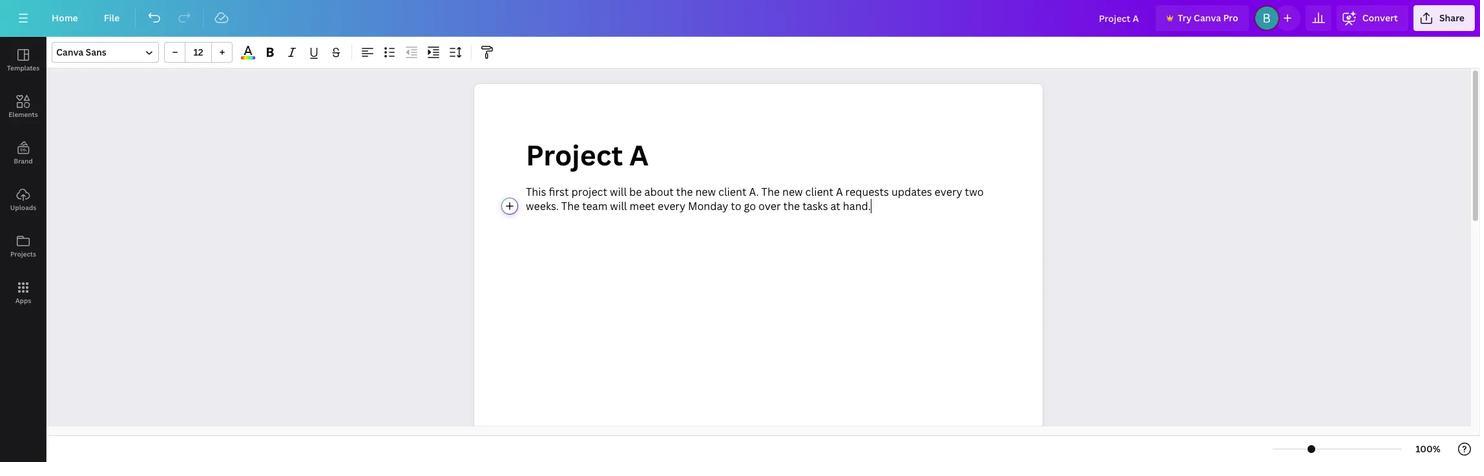 Task type: vqa. For each thing, say whether or not it's contained in the screenshot.
go
yes



Task type: locate. For each thing, give the bounding box(es) containing it.
elements
[[9, 110, 38, 119]]

canva inside try canva pro button
[[1194, 12, 1221, 24]]

new up monday
[[696, 185, 716, 199]]

the up over at right top
[[762, 185, 780, 199]]

share button
[[1414, 5, 1475, 31]]

new
[[696, 185, 716, 199], [782, 185, 803, 199]]

will right team
[[610, 199, 627, 213]]

uploads button
[[0, 176, 47, 223]]

tasks
[[803, 199, 828, 213]]

templates button
[[0, 37, 47, 83]]

0 horizontal spatial client
[[719, 185, 747, 199]]

1 horizontal spatial client
[[805, 185, 834, 199]]

at
[[831, 199, 841, 213]]

try
[[1178, 12, 1192, 24]]

1 horizontal spatial a
[[836, 185, 843, 199]]

hand.
[[843, 199, 871, 213]]

0 vertical spatial the
[[676, 185, 693, 199]]

none text field containing project a
[[474, 84, 1043, 462]]

team
[[582, 199, 608, 213]]

1 horizontal spatial canva
[[1194, 12, 1221, 24]]

0 vertical spatial every
[[935, 185, 963, 199]]

color range image
[[241, 56, 255, 59]]

the right about
[[676, 185, 693, 199]]

sans
[[86, 46, 107, 58]]

canva right the try
[[1194, 12, 1221, 24]]

client up to
[[719, 185, 747, 199]]

new up tasks
[[782, 185, 803, 199]]

0 horizontal spatial canva
[[56, 46, 84, 58]]

1 vertical spatial a
[[836, 185, 843, 199]]

canva left sans
[[56, 46, 84, 58]]

100% button
[[1407, 439, 1449, 459]]

1 horizontal spatial new
[[782, 185, 803, 199]]

convert
[[1363, 12, 1398, 24]]

brand button
[[0, 130, 47, 176]]

1 vertical spatial canva
[[56, 46, 84, 58]]

file
[[104, 12, 120, 24]]

the
[[676, 185, 693, 199], [784, 199, 800, 213]]

1 client from the left
[[719, 185, 747, 199]]

templates
[[7, 63, 39, 72]]

weeks.
[[526, 199, 559, 213]]

1 horizontal spatial the
[[762, 185, 780, 199]]

updates
[[892, 185, 932, 199]]

1 vertical spatial the
[[561, 199, 580, 213]]

None text field
[[474, 84, 1043, 462]]

0 horizontal spatial new
[[696, 185, 716, 199]]

the right over at right top
[[784, 199, 800, 213]]

every
[[935, 185, 963, 199], [658, 199, 686, 213]]

share
[[1440, 12, 1465, 24]]

uploads
[[10, 203, 36, 212]]

canva inside canva sans 'popup button'
[[56, 46, 84, 58]]

the down first
[[561, 199, 580, 213]]

canva sans button
[[52, 42, 159, 63]]

a up at
[[836, 185, 843, 199]]

a up "be"
[[630, 136, 649, 173]]

1 vertical spatial will
[[610, 199, 627, 213]]

1 horizontal spatial the
[[784, 199, 800, 213]]

every down about
[[658, 199, 686, 213]]

0 vertical spatial canva
[[1194, 12, 1221, 24]]

side panel tab list
[[0, 37, 47, 316]]

a
[[630, 136, 649, 173], [836, 185, 843, 199]]

will left "be"
[[610, 185, 627, 199]]

apps button
[[0, 269, 47, 316]]

0 horizontal spatial a
[[630, 136, 649, 173]]

will
[[610, 185, 627, 199], [610, 199, 627, 213]]

0 vertical spatial the
[[762, 185, 780, 199]]

elements button
[[0, 83, 47, 130]]

file button
[[94, 5, 130, 31]]

try canva pro
[[1178, 12, 1239, 24]]

project a
[[526, 136, 649, 173]]

client
[[719, 185, 747, 199], [805, 185, 834, 199]]

this first project will be about the new client a. the new client a requests updates every two weeks. the team will meet every monday to go over the tasks at hand.
[[526, 185, 986, 213]]

client up tasks
[[805, 185, 834, 199]]

every left two
[[935, 185, 963, 199]]

a inside 'this first project will be about the new client a. the new client a requests updates every two weeks. the team will meet every monday to go over the tasks at hand.'
[[836, 185, 843, 199]]

project
[[572, 185, 607, 199]]

meet
[[630, 199, 655, 213]]

to
[[731, 199, 742, 213]]

group
[[164, 42, 233, 63]]

1 vertical spatial every
[[658, 199, 686, 213]]

the
[[762, 185, 780, 199], [561, 199, 580, 213]]

0 vertical spatial a
[[630, 136, 649, 173]]

monday
[[688, 199, 728, 213]]

canva
[[1194, 12, 1221, 24], [56, 46, 84, 58]]



Task type: describe. For each thing, give the bounding box(es) containing it.
0 horizontal spatial the
[[676, 185, 693, 199]]

project
[[526, 136, 623, 173]]

0 horizontal spatial every
[[658, 199, 686, 213]]

pro
[[1223, 12, 1239, 24]]

this
[[526, 185, 546, 199]]

projects
[[10, 249, 36, 258]]

100%
[[1416, 443, 1441, 455]]

0 vertical spatial will
[[610, 185, 627, 199]]

apps
[[15, 296, 31, 305]]

home
[[52, 12, 78, 24]]

– – number field
[[189, 46, 207, 58]]

0 horizontal spatial the
[[561, 199, 580, 213]]

a.
[[749, 185, 759, 199]]

1 vertical spatial the
[[784, 199, 800, 213]]

2 client from the left
[[805, 185, 834, 199]]

canva sans
[[56, 46, 107, 58]]

main menu bar
[[0, 0, 1480, 37]]

be
[[629, 185, 642, 199]]

Design title text field
[[1089, 5, 1151, 31]]

2 new from the left
[[782, 185, 803, 199]]

first
[[549, 185, 569, 199]]

about
[[645, 185, 674, 199]]

1 horizontal spatial every
[[935, 185, 963, 199]]

1 new from the left
[[696, 185, 716, 199]]

two
[[965, 185, 984, 199]]

go
[[744, 199, 756, 213]]

convert button
[[1337, 5, 1409, 31]]

try canva pro button
[[1156, 5, 1249, 31]]

over
[[759, 199, 781, 213]]

brand
[[14, 156, 33, 165]]

projects button
[[0, 223, 47, 269]]

home link
[[41, 5, 88, 31]]

requests
[[846, 185, 889, 199]]



